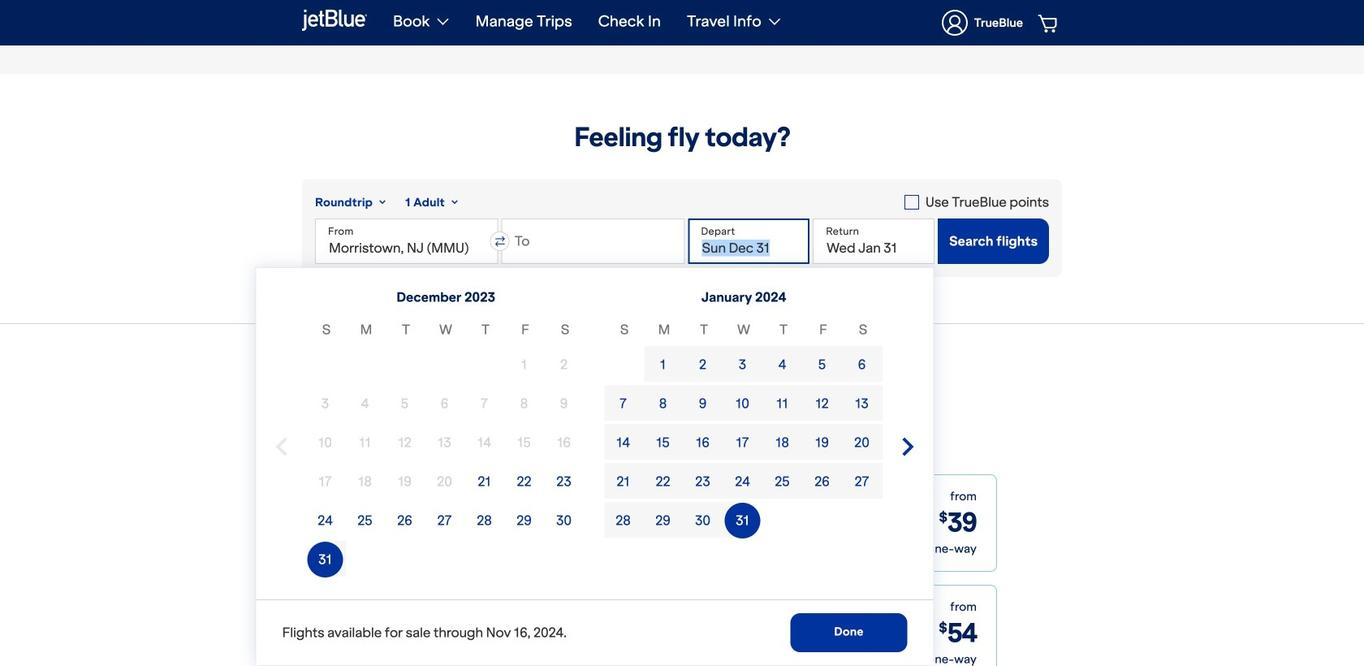 Task type: vqa. For each thing, say whether or not it's contained in the screenshot.
the right "5" button
no



Task type: describe. For each thing, give the bounding box(es) containing it.
boston image
[[368, 475, 510, 571]]

chicago image
[[368, 586, 510, 666]]

shopping cart (empty) image
[[1039, 13, 1060, 32]]

next month image
[[899, 437, 918, 457]]

previous month image
[[272, 437, 291, 457]]

jetblue image
[[302, 7, 367, 33]]



Task type: locate. For each thing, give the bounding box(es) containing it.
None checkbox
[[905, 193, 1049, 212]]

Depart Press DOWN ARROW key to select available dates field
[[688, 219, 810, 264]]

None text field
[[315, 219, 499, 264], [502, 219, 685, 264], [315, 219, 499, 264], [502, 219, 685, 264]]

2 opens modal on same screen image from the left
[[612, 656, 621, 665]]

1 opens modal on same screen image from the left
[[609, 656, 621, 665]]

Return Press DOWN ARROW key to select available dates field
[[813, 219, 935, 264]]

navigation
[[380, 0, 1062, 45]]

opens modal on same screen image
[[609, 656, 621, 665], [612, 656, 621, 665]]



